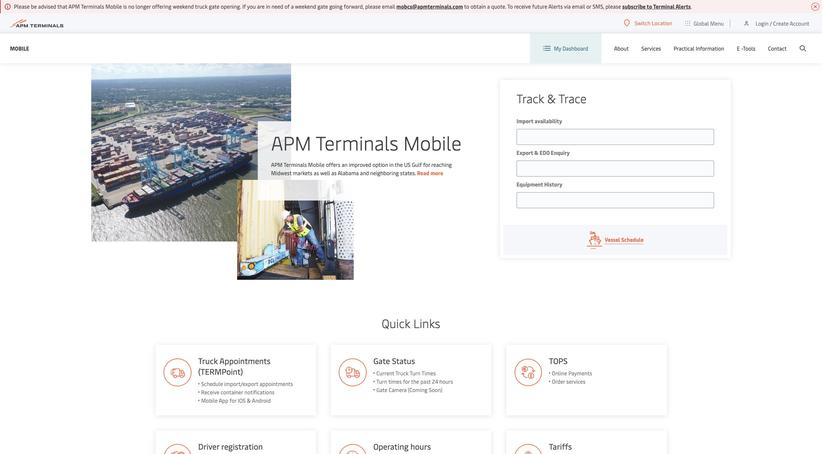Task type: vqa. For each thing, say whether or not it's contained in the screenshot.
"Online"
yes



Task type: describe. For each thing, give the bounding box(es) containing it.
are
[[257, 3, 265, 10]]

& for trace
[[547, 90, 556, 106]]

sms,
[[593, 3, 604, 10]]

neighboring
[[370, 169, 399, 176]]

about
[[614, 45, 629, 52]]

menu
[[711, 19, 724, 27]]

switch
[[635, 19, 651, 27]]

driver registration
[[198, 441, 263, 452]]

services button
[[642, 33, 661, 63]]

tools
[[743, 45, 756, 52]]

truck inside truck appointments (termpoint) schedule import/export appointments receive container notifications mobile app for ios & android
[[198, 356, 218, 366]]

/
[[770, 19, 772, 27]]

driver
[[198, 441, 219, 452]]

and
[[360, 169, 369, 176]]

please
[[14, 3, 30, 10]]

registration
[[221, 441, 263, 452]]

1 weekend from the left
[[173, 3, 194, 10]]

times
[[388, 378, 402, 385]]

alabama
[[338, 169, 359, 176]]

login
[[756, 19, 769, 27]]

appointments
[[219, 356, 270, 366]]

tariffs - 131 image
[[514, 444, 542, 454]]

hours inside "link"
[[411, 441, 431, 452]]

that
[[57, 3, 67, 10]]

availability
[[535, 117, 562, 125]]

1 vertical spatial gate
[[377, 386, 388, 394]]

truck appointments (termpoint) schedule import/export appointments receive container notifications mobile app for ios & android
[[198, 356, 293, 404]]

obtain
[[471, 3, 486, 10]]

dashboard
[[563, 45, 588, 52]]

tariffs link
[[506, 431, 667, 454]]

improved
[[349, 161, 371, 168]]

import/export
[[224, 380, 258, 388]]

global menu button
[[679, 13, 731, 33]]

track & trace
[[517, 90, 587, 106]]

markets
[[293, 169, 313, 176]]

global
[[694, 19, 709, 27]]

apmt icon 100 image
[[514, 359, 542, 387]]

import
[[517, 117, 534, 125]]

my
[[554, 45, 561, 52]]

login / create account
[[756, 19, 810, 27]]

export & edo enquiry
[[517, 149, 570, 156]]

tops
[[549, 356, 568, 366]]

subscribe
[[623, 3, 646, 10]]

(coming
[[408, 386, 428, 394]]

1 please from the left
[[365, 3, 381, 10]]

enquiry
[[551, 149, 570, 156]]

current
[[377, 370, 394, 377]]

via
[[564, 3, 571, 10]]

1 email from the left
[[382, 3, 395, 10]]

contact
[[768, 45, 787, 52]]

read more
[[417, 169, 443, 176]]

order
[[552, 378, 565, 385]]

contact button
[[768, 33, 787, 63]]

login / create account link
[[744, 13, 810, 33]]

terminals for apm terminals mobile offers an improved option in the us gulf for reaching midwest markets as well as alabama and neighboring states.
[[284, 161, 307, 168]]

2 as from the left
[[331, 169, 337, 176]]

offering
[[152, 3, 171, 10]]

links
[[414, 315, 440, 331]]

need
[[272, 3, 283, 10]]

operating
[[374, 441, 409, 452]]

information
[[696, 45, 725, 52]]

apm terminals mobile
[[271, 129, 462, 155]]

operating hours - 112 image
[[339, 444, 367, 454]]

online
[[552, 370, 567, 377]]

account
[[790, 19, 810, 27]]

1 vertical spatial turn
[[377, 378, 387, 385]]

truck inside gate status current truck turn times turn times for the past 24 hours gate camera (coming soon)
[[396, 370, 409, 377]]

of
[[285, 3, 290, 10]]

reaching
[[432, 161, 452, 168]]

services
[[567, 378, 586, 385]]

if
[[242, 3, 246, 10]]

be
[[31, 3, 37, 10]]

notifications
[[244, 389, 274, 396]]

mobcs@apmterminals.com
[[397, 3, 463, 10]]

apm for apm terminals mobile
[[271, 129, 311, 155]]

global menu
[[694, 19, 724, 27]]

well
[[320, 169, 330, 176]]

about button
[[614, 33, 629, 63]]

24
[[432, 378, 438, 385]]

mobile inside apm terminals mobile offers an improved option in the us gulf for reaching midwest markets as well as alabama and neighboring states.
[[308, 161, 325, 168]]

android
[[252, 397, 271, 404]]

1 gate from the left
[[209, 3, 220, 10]]

1 as from the left
[[314, 169, 319, 176]]

quote. to
[[491, 3, 513, 10]]

1 horizontal spatial turn
[[410, 370, 421, 377]]

export
[[517, 149, 533, 156]]

an
[[342, 161, 348, 168]]

mobcs@apmterminals.com link
[[397, 3, 463, 10]]

vessel schedule
[[605, 236, 644, 243]]

midwest
[[271, 169, 292, 176]]

e -tools
[[737, 45, 756, 52]]

for inside gate status current truck turn times turn times for the past 24 hours gate camera (coming soon)
[[403, 378, 410, 385]]

0 horizontal spatial in
[[266, 3, 270, 10]]

soon)
[[429, 386, 443, 394]]

is
[[123, 3, 127, 10]]



Task type: locate. For each thing, give the bounding box(es) containing it.
& left the trace
[[547, 90, 556, 106]]

0 horizontal spatial email
[[382, 3, 395, 10]]

terminals up improved
[[316, 129, 399, 155]]

weekend right of
[[295, 3, 316, 10]]

hours inside gate status current truck turn times turn times for the past 24 hours gate camera (coming soon)
[[440, 378, 453, 385]]

mobile secondary image
[[237, 180, 354, 280]]

my dashboard button
[[543, 33, 588, 63]]

schedule inside vessel schedule link
[[622, 236, 644, 243]]

0 vertical spatial apm
[[68, 3, 80, 10]]

payments
[[569, 370, 592, 377]]

apm inside apm terminals mobile offers an improved option in the us gulf for reaching midwest markets as well as alabama and neighboring states.
[[271, 161, 283, 168]]

you
[[247, 3, 256, 10]]

.
[[691, 3, 692, 10]]

0 horizontal spatial the
[[395, 161, 403, 168]]

driver registration - 82 image
[[163, 444, 191, 454]]

2 a from the left
[[487, 3, 490, 10]]

2 vertical spatial apm
[[271, 161, 283, 168]]

the left us in the top of the page
[[395, 161, 403, 168]]

1 horizontal spatial weekend
[[295, 3, 316, 10]]

0 horizontal spatial hours
[[411, 441, 431, 452]]

terminals up markets
[[284, 161, 307, 168]]

0 horizontal spatial &
[[247, 397, 251, 404]]

gulf
[[412, 161, 422, 168]]

2 horizontal spatial &
[[547, 90, 556, 106]]

1 vertical spatial terminals
[[316, 129, 399, 155]]

tops online payments order services
[[549, 356, 592, 385]]

future
[[532, 3, 547, 10]]

0 vertical spatial terminals
[[81, 3, 104, 10]]

appointments
[[259, 380, 293, 388]]

orange club loyalty program - 56 image
[[163, 359, 191, 387]]

1 horizontal spatial gate
[[318, 3, 328, 10]]

1 horizontal spatial for
[[403, 378, 410, 385]]

-
[[741, 45, 743, 52]]

1 vertical spatial truck
[[396, 370, 409, 377]]

alerts
[[549, 3, 563, 10], [676, 3, 691, 10]]

gate
[[209, 3, 220, 10], [318, 3, 328, 10]]

tariffs
[[549, 441, 572, 452]]

import availability
[[517, 117, 562, 125]]

vessel
[[605, 236, 620, 243]]

history
[[544, 181, 563, 188]]

in up neighboring in the left top of the page
[[389, 161, 394, 168]]

for inside truck appointments (termpoint) schedule import/export appointments receive container notifications mobile app for ios & android
[[229, 397, 236, 404]]

as left well
[[314, 169, 319, 176]]

states.
[[400, 169, 416, 176]]

for for appointments
[[229, 397, 236, 404]]

vessel schedule link
[[503, 225, 728, 255]]

1 horizontal spatial hours
[[440, 378, 453, 385]]

1 horizontal spatial to
[[647, 3, 652, 10]]

0 vertical spatial in
[[266, 3, 270, 10]]

in right the are at the top left of page
[[266, 3, 270, 10]]

container
[[220, 389, 243, 396]]

0 vertical spatial for
[[423, 161, 430, 168]]

apm terminals mobile offers an improved option in the us gulf for reaching midwest markets as well as alabama and neighboring states.
[[271, 161, 452, 176]]

0 horizontal spatial schedule
[[201, 380, 223, 388]]

location
[[652, 19, 673, 27]]

turn up past
[[410, 370, 421, 377]]

a right the obtain
[[487, 3, 490, 10]]

turn
[[410, 370, 421, 377], [377, 378, 387, 385]]

no
[[128, 3, 134, 10]]

terminals for apm terminals mobile
[[316, 129, 399, 155]]

1 a from the left
[[291, 3, 294, 10]]

2 gate from the left
[[318, 3, 328, 10]]

schedule up receive
[[201, 380, 223, 388]]

us
[[404, 161, 411, 168]]

0 vertical spatial turn
[[410, 370, 421, 377]]

gate right the truck
[[209, 3, 220, 10]]

terminals inside apm terminals mobile offers an improved option in the us gulf for reaching midwest markets as well as alabama and neighboring states.
[[284, 161, 307, 168]]

0 horizontal spatial gate
[[209, 3, 220, 10]]

going
[[329, 3, 343, 10]]

as
[[314, 169, 319, 176], [331, 169, 337, 176]]

1 vertical spatial for
[[403, 378, 410, 385]]

& for edo
[[535, 149, 539, 156]]

switch location button
[[624, 19, 673, 27]]

in inside apm terminals mobile offers an improved option in the us gulf for reaching midwest markets as well as alabama and neighboring states.
[[389, 161, 394, 168]]

0 horizontal spatial for
[[229, 397, 236, 404]]

1 horizontal spatial as
[[331, 169, 337, 176]]

0 horizontal spatial weekend
[[173, 3, 194, 10]]

gate left camera on the bottom
[[377, 386, 388, 394]]

practical information button
[[674, 33, 725, 63]]

0 horizontal spatial turn
[[377, 378, 387, 385]]

0 horizontal spatial truck
[[198, 356, 218, 366]]

2 vertical spatial &
[[247, 397, 251, 404]]

1 vertical spatial the
[[411, 378, 419, 385]]

please right forward, at the top left of the page
[[365, 3, 381, 10]]

1 horizontal spatial email
[[572, 3, 585, 10]]

2 please from the left
[[606, 3, 621, 10]]

to left terminal
[[647, 3, 652, 10]]

0 vertical spatial schedule
[[622, 236, 644, 243]]

0 horizontal spatial terminals
[[81, 3, 104, 10]]

1 vertical spatial hours
[[411, 441, 431, 452]]

alerts left via
[[549, 3, 563, 10]]

weekend left the truck
[[173, 3, 194, 10]]

1 horizontal spatial schedule
[[622, 236, 644, 243]]

longer
[[136, 3, 151, 10]]

1 vertical spatial in
[[389, 161, 394, 168]]

hours right operating
[[411, 441, 431, 452]]

please be advised that apm terminals mobile is no longer offering weekend truck gate opening. if you are in need of a weekend gate going forward, please email mobcs@apmterminals.com to obtain a quote. to receive future alerts via email or sms, please subscribe to terminal alerts .
[[14, 3, 692, 10]]

for right times
[[403, 378, 410, 385]]

for up read
[[423, 161, 430, 168]]

close alert image
[[812, 3, 820, 11]]

schedule inside truck appointments (termpoint) schedule import/export appointments receive container notifications mobile app for ios & android
[[201, 380, 223, 388]]

0 vertical spatial the
[[395, 161, 403, 168]]

2 horizontal spatial terminals
[[316, 129, 399, 155]]

truck up times
[[396, 370, 409, 377]]

mobile
[[105, 3, 122, 10], [10, 44, 29, 52], [403, 129, 462, 155], [308, 161, 325, 168], [201, 397, 217, 404]]

schedule right vessel
[[622, 236, 644, 243]]

0 vertical spatial gate
[[374, 356, 390, 366]]

to left the obtain
[[464, 3, 469, 10]]

1 vertical spatial &
[[535, 149, 539, 156]]

0 vertical spatial hours
[[440, 378, 453, 385]]

forward,
[[344, 3, 364, 10]]

a right of
[[291, 3, 294, 10]]

terminals right the that
[[81, 3, 104, 10]]

equipment
[[517, 181, 543, 188]]

1 horizontal spatial in
[[389, 161, 394, 168]]

2 alerts from the left
[[676, 3, 691, 10]]

xin da yang zhou  docked at apm terminals mobile image
[[91, 63, 291, 242]]

& left edo
[[535, 149, 539, 156]]

& inside truck appointments (termpoint) schedule import/export appointments receive container notifications mobile app for ios & android
[[247, 397, 251, 404]]

schedule
[[622, 236, 644, 243], [201, 380, 223, 388]]

for for terminals
[[423, 161, 430, 168]]

trace
[[559, 90, 587, 106]]

practical
[[674, 45, 695, 52]]

mobile link
[[10, 44, 29, 52]]

gate status current truck turn times turn times for the past 24 hours gate camera (coming soon)
[[374, 356, 453, 394]]

more
[[431, 169, 443, 176]]

terminal
[[653, 3, 675, 10]]

read
[[417, 169, 429, 176]]

create
[[773, 19, 789, 27]]

alerts right terminal
[[676, 3, 691, 10]]

1 vertical spatial apm
[[271, 129, 311, 155]]

1 horizontal spatial terminals
[[284, 161, 307, 168]]

0 vertical spatial &
[[547, 90, 556, 106]]

(termpoint)
[[198, 366, 243, 377]]

for inside apm terminals mobile offers an improved option in the us gulf for reaching midwest markets as well as alabama and neighboring states.
[[423, 161, 430, 168]]

gate up current
[[374, 356, 390, 366]]

option
[[373, 161, 388, 168]]

read more link
[[417, 169, 443, 176]]

equipment history
[[517, 181, 563, 188]]

app
[[219, 397, 228, 404]]

1 to from the left
[[464, 3, 469, 10]]

for down container
[[229, 397, 236, 404]]

the inside apm terminals mobile offers an improved option in the us gulf for reaching midwest markets as well as alabama and neighboring states.
[[395, 161, 403, 168]]

truck
[[195, 3, 208, 10]]

weekend
[[173, 3, 194, 10], [295, 3, 316, 10]]

0 vertical spatial truck
[[198, 356, 218, 366]]

2 vertical spatial terminals
[[284, 161, 307, 168]]

ios
[[238, 397, 245, 404]]

0 horizontal spatial a
[[291, 3, 294, 10]]

1 horizontal spatial the
[[411, 378, 419, 385]]

as down "offers"
[[331, 169, 337, 176]]

1 horizontal spatial alerts
[[676, 3, 691, 10]]

gate left going
[[318, 3, 328, 10]]

2 email from the left
[[572, 3, 585, 10]]

subscribe to terminal alerts link
[[623, 3, 691, 10]]

the inside gate status current truck turn times turn times for the past 24 hours gate camera (coming soon)
[[411, 378, 419, 385]]

1 horizontal spatial &
[[535, 149, 539, 156]]

operating hours link
[[331, 431, 491, 454]]

0 horizontal spatial as
[[314, 169, 319, 176]]

turn down current
[[377, 378, 387, 385]]

the
[[395, 161, 403, 168], [411, 378, 419, 385]]

or
[[587, 3, 591, 10]]

my dashboard
[[554, 45, 588, 52]]

1 horizontal spatial a
[[487, 3, 490, 10]]

a
[[291, 3, 294, 10], [487, 3, 490, 10]]

2 horizontal spatial for
[[423, 161, 430, 168]]

2 to from the left
[[647, 3, 652, 10]]

2 weekend from the left
[[295, 3, 316, 10]]

opening.
[[221, 3, 241, 10]]

0 horizontal spatial alerts
[[549, 3, 563, 10]]

manager truck appointments - 53 image
[[339, 359, 367, 387]]

hours right 24
[[440, 378, 453, 385]]

offers
[[326, 161, 341, 168]]

gate
[[374, 356, 390, 366], [377, 386, 388, 394]]

2 vertical spatial for
[[229, 397, 236, 404]]

1 horizontal spatial please
[[606, 3, 621, 10]]

&
[[547, 90, 556, 106], [535, 149, 539, 156], [247, 397, 251, 404]]

1 horizontal spatial truck
[[396, 370, 409, 377]]

past
[[421, 378, 431, 385]]

status
[[392, 356, 415, 366]]

times
[[422, 370, 436, 377]]

please right sms,
[[606, 3, 621, 10]]

quick
[[382, 315, 411, 331]]

apm for apm terminals mobile offers an improved option in the us gulf for reaching midwest markets as well as alabama and neighboring states.
[[271, 161, 283, 168]]

0 horizontal spatial to
[[464, 3, 469, 10]]

truck up receive
[[198, 356, 218, 366]]

mobile inside truck appointments (termpoint) schedule import/export appointments receive container notifications mobile app for ios & android
[[201, 397, 217, 404]]

1 vertical spatial schedule
[[201, 380, 223, 388]]

0 horizontal spatial please
[[365, 3, 381, 10]]

the up (coming
[[411, 378, 419, 385]]

truck
[[198, 356, 218, 366], [396, 370, 409, 377]]

& right ios
[[247, 397, 251, 404]]

1 alerts from the left
[[549, 3, 563, 10]]

e -tools button
[[737, 33, 756, 63]]

apm
[[68, 3, 80, 10], [271, 129, 311, 155], [271, 161, 283, 168]]

advised
[[38, 3, 56, 10]]

receive
[[514, 3, 531, 10]]

please
[[365, 3, 381, 10], [606, 3, 621, 10]]



